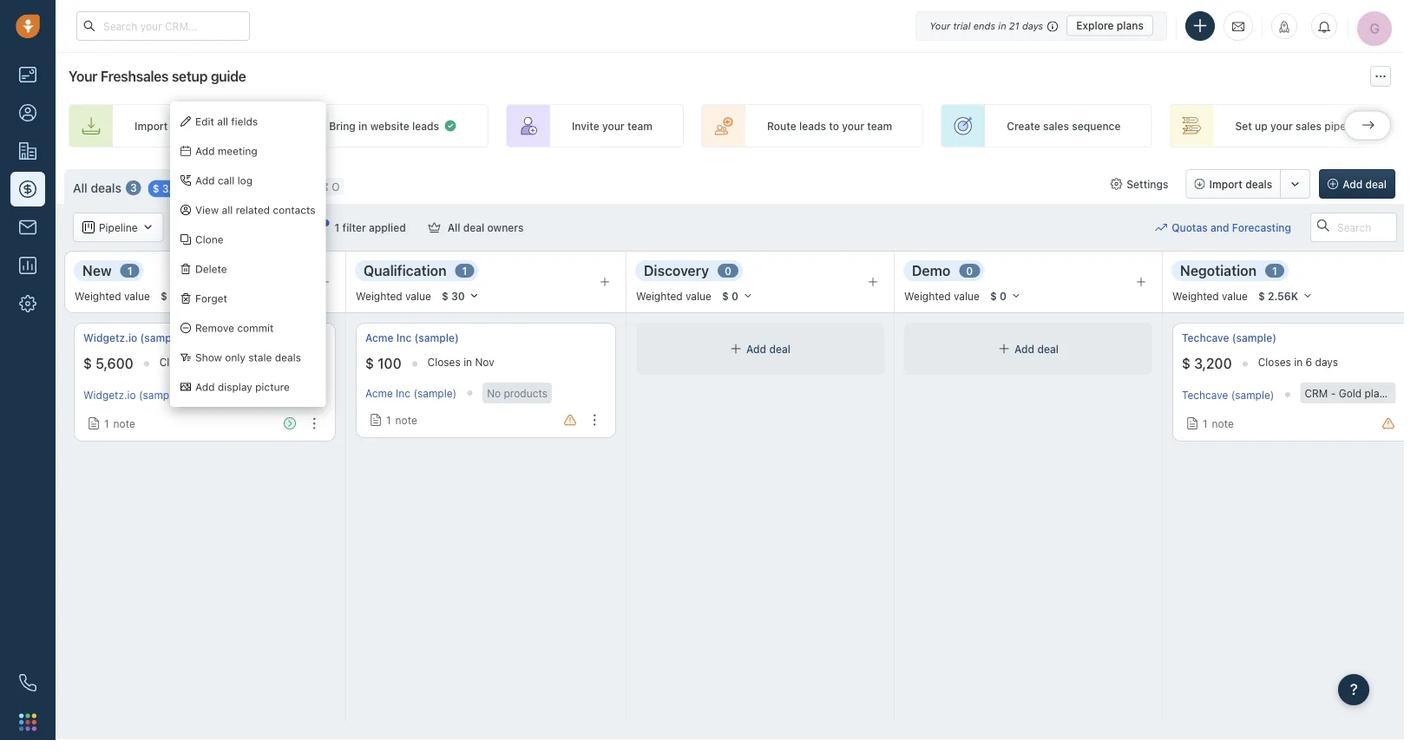 Task type: locate. For each thing, give the bounding box(es) containing it.
techcave down $ 3,200
[[1182, 389, 1228, 401]]

what's new image
[[1278, 21, 1290, 33]]

all
[[217, 115, 228, 128], [222, 204, 233, 216]]

1 horizontal spatial $ 0
[[990, 290, 1007, 302]]

set
[[1235, 120, 1252, 132]]

widgetz.io (sample)
[[83, 332, 185, 344], [83, 389, 182, 401]]

1 vertical spatial import
[[1209, 178, 1243, 190]]

0 horizontal spatial deals
[[91, 181, 121, 195]]

all right edit
[[217, 115, 228, 128]]

$ 3.71k
[[152, 182, 190, 195]]

1 vertical spatial 3
[[207, 356, 214, 368]]

all for deals
[[73, 181, 87, 195]]

1 leads from the left
[[412, 120, 439, 132]]

$ 0 button for discovery
[[714, 286, 761, 305]]

1 horizontal spatial 1 note
[[386, 414, 417, 426]]

pipeline button
[[73, 213, 164, 242]]

add display picture
[[195, 381, 290, 393]]

acme inc (sample) link
[[365, 331, 459, 346], [365, 387, 457, 399]]

1 techcave from the top
[[1182, 332, 1229, 344]]

2 horizontal spatial your
[[1270, 120, 1293, 132]]

all deal owners
[[448, 221, 524, 233]]

weighted value for demo
[[904, 290, 980, 302]]

acme inc (sample) link down 100
[[365, 387, 457, 399]]

techcave (sample) link up '3,200'
[[1182, 331, 1277, 346]]

- down closes in 6 days
[[1331, 387, 1336, 399]]

2 value from the left
[[405, 290, 431, 302]]

widgetz.io (sample) down 5,600
[[83, 389, 182, 401]]

1 note for 3,200
[[1203, 418, 1234, 430]]

all inside all deal owners button
[[448, 221, 460, 233]]

1 filter applied button
[[304, 213, 417, 242]]

0 vertical spatial widgetz.io (sample)
[[83, 332, 185, 344]]

add inside button
[[1343, 178, 1363, 190]]

2 weighted from the left
[[356, 290, 402, 302]]

applied
[[369, 221, 406, 233]]

1 $ 0 from the left
[[722, 290, 738, 302]]

0 vertical spatial widgetz.io
[[83, 332, 137, 344]]

2 horizontal spatial days
[[1315, 356, 1338, 368]]

no products
[[487, 387, 548, 399]]

invite your team link
[[506, 104, 684, 148]]

days right 6
[[1315, 356, 1338, 368]]

5 weighted from the left
[[1172, 290, 1219, 302]]

leads left to on the top right
[[799, 120, 826, 132]]

all left owners
[[448, 221, 460, 233]]

1 vertical spatial inc
[[396, 387, 411, 399]]

Search field
[[1310, 213, 1397, 242]]

gold for $ 5,600
[[246, 387, 269, 399]]

your left 'trial'
[[930, 20, 950, 31]]

1 up $ 2.56k
[[1272, 265, 1277, 277]]

2 horizontal spatial deals
[[1245, 178, 1272, 190]]

1 horizontal spatial your
[[842, 120, 864, 132]]

import inside button
[[1209, 178, 1243, 190]]

weighted value down demo
[[904, 290, 980, 302]]

2 your from the left
[[842, 120, 864, 132]]

all deals 3
[[73, 181, 137, 195]]

value
[[124, 290, 150, 302], [405, 290, 431, 302], [686, 290, 711, 302], [954, 290, 980, 302], [1222, 290, 1248, 302]]

1 acme inc (sample) from the top
[[365, 332, 459, 344]]

add deal for discovery
[[746, 343, 790, 355]]

weighted down the negotiation
[[1172, 290, 1219, 302]]

deal inside button
[[463, 221, 484, 233]]

0 horizontal spatial closes
[[159, 356, 193, 368]]

2 gold from the left
[[1339, 387, 1362, 399]]

and
[[1211, 221, 1229, 233]]

5 weighted value from the left
[[1172, 290, 1248, 302]]

techcave (sample) link
[[1182, 331, 1277, 346], [1182, 389, 1274, 401]]

3.71k
[[162, 182, 190, 195]]

weighted down qualification
[[356, 290, 402, 302]]

1 horizontal spatial note
[[395, 414, 417, 426]]

weighted for negotiation
[[1172, 290, 1219, 302]]

1 - from the left
[[239, 387, 244, 399]]

techcave (sample) down '3,200'
[[1182, 389, 1274, 401]]

1 horizontal spatial gold
[[1339, 387, 1362, 399]]

2.56k
[[1268, 290, 1298, 302]]

add deal
[[1343, 178, 1387, 190], [746, 343, 790, 355], [1015, 343, 1059, 355]]

your right up on the top right of page
[[1270, 120, 1293, 132]]

0 horizontal spatial your
[[69, 68, 97, 85]]

1 note down 5,600
[[104, 418, 135, 430]]

0 vertical spatial contacts
[[171, 120, 214, 132]]

-
[[239, 387, 244, 399], [1331, 387, 1336, 399]]

1 vertical spatial techcave (sample)
[[1182, 389, 1274, 401]]

1 horizontal spatial contacts
[[273, 204, 315, 216]]

pipeline
[[99, 221, 138, 233]]

$ 0 for discovery
[[722, 290, 738, 302]]

plan left the mon
[[1365, 387, 1385, 399]]

1 vertical spatial your
[[69, 68, 97, 85]]

0 vertical spatial 3
[[130, 182, 137, 194]]

0 horizontal spatial 3
[[130, 182, 137, 194]]

0 vertical spatial acme
[[365, 332, 394, 344]]

3 for deals
[[130, 182, 137, 194]]

1 your from the left
[[602, 120, 625, 132]]

days for $ 5,600
[[216, 356, 239, 368]]

crm - gold plan mon
[[1305, 387, 1404, 399]]

menu
[[170, 102, 326, 407]]

1 gold from the left
[[246, 387, 269, 399]]

deals up forecasting
[[1245, 178, 1272, 190]]

weighted for new
[[75, 290, 121, 302]]

0 horizontal spatial plan
[[272, 387, 293, 399]]

1 horizontal spatial deals
[[275, 351, 301, 364]]

0 horizontal spatial $ 0 button
[[714, 286, 761, 305]]

0 horizontal spatial 1 note
[[104, 418, 135, 430]]

your right "invite"
[[602, 120, 625, 132]]

freshsales
[[101, 68, 169, 85]]

in left 6
[[1294, 356, 1303, 368]]

call
[[218, 174, 235, 187]]

$ 0 for demo
[[990, 290, 1007, 302]]

weighted down discovery
[[636, 290, 683, 302]]

1 widgetz.io (sample) from the top
[[83, 332, 185, 344]]

import for import deals
[[1209, 178, 1243, 190]]

container_wx8msf4aqz5i3rn1 image inside 1 filter applied button
[[315, 221, 328, 233]]

0 horizontal spatial your
[[602, 120, 625, 132]]

1 vertical spatial contacts
[[273, 204, 315, 216]]

discovery
[[644, 262, 709, 279]]

4 weighted from the left
[[904, 290, 951, 302]]

1 weighted value from the left
[[75, 290, 150, 302]]

2 team from the left
[[867, 120, 892, 132]]

deals inside menu
[[275, 351, 301, 364]]

acme down $ 100
[[365, 387, 393, 399]]

1
[[335, 221, 340, 233], [127, 265, 132, 277], [462, 265, 467, 277], [1272, 265, 1277, 277], [386, 414, 391, 426], [104, 418, 109, 430], [1203, 418, 1208, 430]]

deals for import
[[1245, 178, 1272, 190]]

1 widgetz.io (sample) link from the top
[[83, 331, 185, 346]]

quotas and forecasting link
[[1155, 213, 1309, 242]]

weighted value down qualification
[[356, 290, 431, 302]]

3 for in
[[207, 356, 214, 368]]

route
[[767, 120, 796, 132]]

0 vertical spatial techcave
[[1182, 332, 1229, 344]]

container_wx8msf4aqz5i3rn1 image
[[1110, 178, 1122, 190], [1155, 221, 1167, 233], [730, 343, 742, 355], [998, 343, 1010, 355], [88, 418, 100, 430]]

1 left filter
[[335, 221, 340, 233]]

1 vertical spatial widgetz.io
[[83, 389, 136, 401]]

1 $ 0 button from the left
[[714, 286, 761, 305]]

1 vertical spatial acme
[[365, 387, 393, 399]]

plan
[[272, 387, 293, 399], [1365, 387, 1385, 399]]

1 vertical spatial techcave
[[1182, 389, 1228, 401]]

$ 0
[[722, 290, 738, 302], [990, 290, 1007, 302]]

your right to on the top right
[[842, 120, 864, 132]]

import contacts link
[[69, 104, 246, 148]]

note for $ 5,600
[[113, 418, 135, 430]]

3 weighted from the left
[[636, 290, 683, 302]]

weighted value down new
[[75, 290, 150, 302]]

1 note down '3,200'
[[1203, 418, 1234, 430]]

1 vertical spatial widgetz.io (sample) link
[[83, 389, 182, 401]]

2 horizontal spatial closes
[[1258, 356, 1291, 368]]

0 horizontal spatial import
[[135, 120, 168, 132]]

widgetz.io (sample) link down 5,600
[[83, 389, 182, 401]]

setup
[[172, 68, 208, 85]]

weighted for demo
[[904, 290, 951, 302]]

3 your from the left
[[1270, 120, 1293, 132]]

days
[[1022, 20, 1043, 31], [216, 356, 239, 368], [1315, 356, 1338, 368]]

1 sales from the left
[[1043, 120, 1069, 132]]

(sample)
[[140, 332, 185, 344], [414, 332, 459, 344], [1232, 332, 1277, 344], [413, 387, 457, 399], [338, 387, 382, 399], [139, 389, 182, 401], [1231, 389, 1274, 401]]

plan left monthly
[[272, 387, 293, 399]]

0 horizontal spatial gold
[[246, 387, 269, 399]]

acme up $ 100
[[365, 332, 394, 344]]

import deals
[[1209, 178, 1272, 190]]

5 value from the left
[[1222, 290, 1248, 302]]

2 leads from the left
[[799, 120, 826, 132]]

gold for $ 3,200
[[1339, 387, 1362, 399]]

leads
[[412, 120, 439, 132], [799, 120, 826, 132]]

demo
[[912, 262, 951, 279]]

3
[[130, 182, 137, 194], [207, 356, 214, 368]]

3 left only
[[207, 356, 214, 368]]

1 horizontal spatial crm
[[1305, 387, 1328, 399]]

days up display
[[216, 356, 239, 368]]

crm down 6
[[1305, 387, 1328, 399]]

0 horizontal spatial team
[[627, 120, 653, 132]]

1 closes from the left
[[159, 356, 193, 368]]

closes left show at the top left of the page
[[159, 356, 193, 368]]

2 $ 0 from the left
[[990, 290, 1007, 302]]

weighted value for new
[[75, 290, 150, 302]]

weighted value down discovery
[[636, 290, 711, 302]]

in for $ 3,200
[[1294, 356, 1303, 368]]

0 vertical spatial inc
[[396, 332, 412, 344]]

delete
[[195, 263, 227, 275]]

acme inc (sample) link up 100
[[365, 331, 459, 346]]

more...
[[265, 181, 301, 193]]

closes for 3,200
[[1258, 356, 1291, 368]]

$ inside $ 3.71k button
[[152, 182, 159, 195]]

remove
[[195, 322, 234, 334]]

plan for 3,200
[[1365, 387, 1385, 399]]

container_wx8msf4aqz5i3rn1 image inside the settings popup button
[[1110, 178, 1122, 190]]

weighted value down the negotiation
[[1172, 290, 1248, 302]]

1 horizontal spatial add deal
[[1015, 343, 1059, 355]]

techcave
[[1182, 332, 1229, 344], [1182, 389, 1228, 401]]

forecasting
[[1232, 221, 1291, 233]]

import contacts
[[135, 120, 214, 132]]

container_wx8msf4aqz5i3rn1 image inside quotas and forecasting link
[[1155, 221, 1167, 233]]

settings button
[[1101, 169, 1177, 199]]

0 horizontal spatial crm
[[212, 387, 236, 399]]

add deal button
[[1319, 169, 1395, 199]]

2 widgetz.io (sample) from the top
[[83, 389, 182, 401]]

2 weighted value from the left
[[356, 290, 431, 302]]

1 note for 100
[[386, 414, 417, 426]]

gold down stale
[[246, 387, 269, 399]]

0 horizontal spatial all
[[73, 181, 87, 195]]

2 widgetz.io from the top
[[83, 389, 136, 401]]

widgetz.io (sample) link up 5,600
[[83, 331, 185, 346]]

techcave (sample) up '3,200'
[[1182, 332, 1277, 344]]

1 horizontal spatial all
[[448, 221, 460, 233]]

1 vertical spatial techcave (sample) link
[[1182, 389, 1274, 401]]

all for view
[[222, 204, 233, 216]]

1 value from the left
[[124, 290, 150, 302]]

route leads to your team link
[[701, 104, 924, 148]]

value for discovery
[[686, 290, 711, 302]]

menu containing edit all fields
[[170, 102, 326, 407]]

2 crm from the left
[[1305, 387, 1328, 399]]

techcave up $ 3,200
[[1182, 332, 1229, 344]]

0 horizontal spatial leads
[[412, 120, 439, 132]]

acme inc (sample)
[[365, 332, 459, 344], [365, 387, 457, 399]]

0 vertical spatial all
[[73, 181, 87, 195]]

all for deal
[[448, 221, 460, 233]]

0 vertical spatial import
[[135, 120, 168, 132]]

team right "invite"
[[627, 120, 653, 132]]

1 note down 100
[[386, 414, 417, 426]]

in left only
[[195, 356, 204, 368]]

container_wx8msf4aqz5i3rn1 image left pipeline
[[82, 221, 95, 233]]

1 up $ 30 button
[[462, 265, 467, 277]]

import up quotas and forecasting
[[1209, 178, 1243, 190]]

3 value from the left
[[686, 290, 711, 302]]

$ 3.71k button
[[143, 178, 214, 198]]

widgetz.io down $ 5,600
[[83, 389, 136, 401]]

1 horizontal spatial 3
[[207, 356, 214, 368]]

1 horizontal spatial plan
[[1365, 387, 1385, 399]]

sales right create
[[1043, 120, 1069, 132]]

note down 5,600
[[113, 418, 135, 430]]

2 $ 0 button from the left
[[982, 286, 1029, 305]]

contacts down more...
[[273, 204, 315, 216]]

note down 100
[[395, 414, 417, 426]]

(sample) down closes in 3 days
[[139, 389, 182, 401]]

0 vertical spatial techcave (sample)
[[1182, 332, 1277, 344]]

closes left nov
[[427, 356, 461, 368]]

0 horizontal spatial -
[[239, 387, 244, 399]]

closes left 6
[[1258, 356, 1291, 368]]

plans
[[1117, 20, 1144, 32]]

3 inside all deals 3
[[130, 182, 137, 194]]

note down '3,200'
[[1212, 418, 1234, 430]]

4 value from the left
[[954, 290, 980, 302]]

add meeting
[[195, 145, 257, 157]]

1 vertical spatial acme inc (sample)
[[365, 387, 457, 399]]

1 crm from the left
[[212, 387, 236, 399]]

0 vertical spatial techcave (sample) link
[[1182, 331, 1277, 346]]

container_wx8msf4aqz5i3rn1 image
[[443, 119, 457, 133], [82, 221, 95, 233], [142, 221, 154, 233], [315, 221, 328, 233], [428, 221, 441, 233], [370, 414, 382, 426], [1186, 418, 1198, 430]]

plan for 5,600
[[272, 387, 293, 399]]

21
[[1009, 20, 1019, 31]]

0 vertical spatial widgetz.io (sample) link
[[83, 331, 185, 346]]

1 vertical spatial acme inc (sample) link
[[365, 387, 457, 399]]

1 horizontal spatial import
[[1209, 178, 1243, 190]]

0 vertical spatial all
[[217, 115, 228, 128]]

widgetz.io
[[83, 332, 137, 344], [83, 389, 136, 401]]

all right view
[[222, 204, 233, 216]]

in right bring
[[358, 120, 367, 132]]

closes for 100
[[427, 356, 461, 368]]

gold left the mon
[[1339, 387, 1362, 399]]

container_wx8msf4aqz5i3rn1 image inside bring in website leads link
[[443, 119, 457, 133]]

1 down 100
[[386, 414, 391, 426]]

container_wx8msf4aqz5i3rn1 image right pipeline
[[142, 221, 154, 233]]

4 weighted value from the left
[[904, 290, 980, 302]]

0 vertical spatial acme inc (sample) link
[[365, 331, 459, 346]]

1 horizontal spatial -
[[1331, 387, 1336, 399]]

0 horizontal spatial note
[[113, 418, 135, 430]]

weighted down demo
[[904, 290, 951, 302]]

1 plan from the left
[[272, 387, 293, 399]]

import down your freshsales setup guide
[[135, 120, 168, 132]]

1 weighted from the left
[[75, 290, 121, 302]]

your freshsales setup guide
[[69, 68, 246, 85]]

closes in nov
[[427, 356, 494, 368]]

in left nov
[[464, 356, 472, 368]]

negotiation
[[1180, 262, 1257, 279]]

acme inc (sample) up 100
[[365, 332, 459, 344]]

import
[[135, 120, 168, 132], [1209, 178, 1243, 190]]

13 more... button
[[227, 174, 310, 199]]

2 horizontal spatial 1 note
[[1203, 418, 1234, 430]]

add
[[195, 145, 215, 157], [195, 174, 215, 187], [1343, 178, 1363, 190], [746, 343, 766, 355], [1015, 343, 1035, 355], [195, 381, 215, 393]]

freshworks switcher image
[[19, 714, 36, 731]]

deal
[[1365, 178, 1387, 190], [463, 221, 484, 233], [769, 343, 790, 355], [1037, 343, 1059, 355]]

in for $ 5,600
[[195, 356, 204, 368]]

2 inc from the top
[[396, 387, 411, 399]]

all up pipeline dropdown button
[[73, 181, 87, 195]]

inc down 100
[[396, 387, 411, 399]]

deals inside button
[[1245, 178, 1272, 190]]

$ 5,600
[[83, 355, 133, 372]]

0 horizontal spatial contacts
[[171, 120, 214, 132]]

crm down only
[[212, 387, 236, 399]]

30
[[451, 290, 465, 302]]

0 horizontal spatial $ 0
[[722, 290, 738, 302]]

in
[[998, 20, 1006, 31], [358, 120, 367, 132], [195, 356, 204, 368], [464, 356, 472, 368], [1294, 356, 1303, 368]]

(sample) down closes in nov
[[413, 387, 457, 399]]

(sample) down $ 100
[[338, 387, 382, 399]]

2 horizontal spatial add deal
[[1343, 178, 1387, 190]]

deals up pipeline
[[91, 181, 121, 195]]

0 horizontal spatial days
[[216, 356, 239, 368]]

add deal for demo
[[1015, 343, 1059, 355]]

0 horizontal spatial add deal
[[746, 343, 790, 355]]

$ inside $ 1.12k button
[[160, 290, 167, 302]]

2 plan from the left
[[1365, 387, 1385, 399]]

acme inc (sample) down 100
[[365, 387, 457, 399]]

your left freshsales
[[69, 68, 97, 85]]

1 vertical spatial all
[[448, 221, 460, 233]]

3 weighted value from the left
[[636, 290, 711, 302]]

(sample) down $ 2.56k
[[1232, 332, 1277, 344]]

0 horizontal spatial sales
[[1043, 120, 1069, 132]]

2 - from the left
[[1331, 387, 1336, 399]]

sales left pipeline
[[1296, 120, 1322, 132]]

1 vertical spatial all
[[222, 204, 233, 216]]

2 acme inc (sample) link from the top
[[365, 387, 457, 399]]

techcave (sample) link down '3,200'
[[1182, 389, 1274, 401]]

3 closes from the left
[[1258, 356, 1291, 368]]

widgetz.io up $ 5,600
[[83, 332, 137, 344]]

- left picture
[[239, 387, 244, 399]]

weighted value
[[75, 290, 150, 302], [356, 290, 431, 302], [636, 290, 711, 302], [904, 290, 980, 302], [1172, 290, 1248, 302]]

container_wx8msf4aqz5i3rn1 image left filter
[[315, 221, 328, 233]]

2 closes from the left
[[427, 356, 461, 368]]

1 horizontal spatial team
[[867, 120, 892, 132]]

1 vertical spatial widgetz.io (sample)
[[83, 389, 182, 401]]

1 horizontal spatial leads
[[799, 120, 826, 132]]

widgetz.io (sample) up 5,600
[[83, 332, 185, 344]]

contacts up add meeting
[[171, 120, 214, 132]]

0 vertical spatial acme inc (sample)
[[365, 332, 459, 344]]

techcave (sample)
[[1182, 332, 1277, 344], [1182, 389, 1274, 401]]

0 vertical spatial your
[[930, 20, 950, 31]]

1 horizontal spatial closes
[[427, 356, 461, 368]]

container_wx8msf4aqz5i3rn1 image right applied
[[428, 221, 441, 233]]

5,600
[[96, 355, 133, 372]]

leads right website
[[412, 120, 439, 132]]

note
[[395, 414, 417, 426], [113, 418, 135, 430], [1212, 418, 1234, 430]]

bring
[[329, 120, 356, 132]]

in for $ 100
[[464, 356, 472, 368]]

days right 21
[[1022, 20, 1043, 31]]

1 horizontal spatial sales
[[1296, 120, 1322, 132]]

closes
[[159, 356, 193, 368], [427, 356, 461, 368], [1258, 356, 1291, 368]]

(sample) up closes in nov
[[414, 332, 459, 344]]

weighted down new
[[75, 290, 121, 302]]

- for $ 5,600
[[239, 387, 244, 399]]

team right to on the top right
[[867, 120, 892, 132]]

website
[[370, 120, 409, 132]]

2 horizontal spatial note
[[1212, 418, 1234, 430]]

container_wx8msf4aqz5i3rn1 image right website
[[443, 119, 457, 133]]

1 horizontal spatial $ 0 button
[[982, 286, 1029, 305]]

3 right "all deals" link on the left
[[130, 182, 137, 194]]

inc up 100
[[396, 332, 412, 344]]

$ 0 button for demo
[[982, 286, 1029, 305]]

1 horizontal spatial your
[[930, 20, 950, 31]]

deals right stale
[[275, 351, 301, 364]]



Task type: vqa. For each thing, say whether or not it's contained in the screenshot.
first "Weighted" from right
yes



Task type: describe. For each thing, give the bounding box(es) containing it.
1 down $ 3,200
[[1203, 418, 1208, 430]]

value for qualification
[[405, 290, 431, 302]]

weighted value for qualification
[[356, 290, 431, 302]]

owners
[[487, 221, 524, 233]]

1 techcave (sample) from the top
[[1182, 332, 1277, 344]]

import deals group
[[1186, 169, 1310, 199]]

$ 3.71k button
[[148, 180, 208, 197]]

invite
[[572, 120, 599, 132]]

crm - gold plan monthly (sample)
[[212, 387, 382, 399]]

$ 2.56k button
[[1250, 286, 1321, 305]]

qualification
[[364, 262, 446, 279]]

guide
[[211, 68, 246, 85]]

phone image
[[19, 674, 36, 692]]

1 inc from the top
[[396, 332, 412, 344]]

2 techcave (sample) from the top
[[1182, 389, 1274, 401]]

deal inside button
[[1365, 178, 1387, 190]]

set up your sales pipeline
[[1235, 120, 1364, 132]]

1 acme inc (sample) link from the top
[[365, 331, 459, 346]]

container_wx8msf4aqz5i3rn1 image inside all deal owners button
[[428, 221, 441, 233]]

create sales sequence
[[1007, 120, 1121, 132]]

all deal owners button
[[417, 213, 535, 242]]

closes in 3 days
[[159, 356, 239, 368]]

value for new
[[124, 290, 150, 302]]

note for $ 100
[[395, 414, 417, 426]]

only
[[225, 351, 245, 364]]

show
[[195, 351, 222, 364]]

$ 30
[[442, 290, 465, 302]]

1 filter applied
[[335, 221, 406, 233]]

import deals button
[[1186, 169, 1281, 199]]

view
[[195, 204, 219, 216]]

meeting
[[218, 145, 257, 157]]

weighted for discovery
[[636, 290, 683, 302]]

$ 30 button
[[434, 286, 487, 305]]

deals for all
[[91, 181, 121, 195]]

$ inside $ 2.56k 'button'
[[1258, 290, 1265, 302]]

13
[[251, 181, 263, 193]]

pipeline
[[1324, 120, 1364, 132]]

crm for $ 5,600
[[212, 387, 236, 399]]

import for import contacts
[[135, 120, 168, 132]]

1 acme from the top
[[365, 332, 394, 344]]

2 techcave from the top
[[1182, 389, 1228, 401]]

1 team from the left
[[627, 120, 653, 132]]

create
[[1007, 120, 1040, 132]]

1 widgetz.io from the top
[[83, 332, 137, 344]]

explore plans
[[1076, 20, 1144, 32]]

new
[[82, 262, 112, 279]]

container_wx8msf4aqz5i3rn1 image down $ 100
[[370, 414, 382, 426]]

closes for 5,600
[[159, 356, 193, 368]]

your inside "route leads to your team" link
[[842, 120, 864, 132]]

note for $ 3,200
[[1212, 418, 1234, 430]]

- for $ 3,200
[[1331, 387, 1336, 399]]

1 right new
[[127, 265, 132, 277]]

display
[[218, 381, 252, 393]]

products
[[504, 387, 548, 399]]

1.12k
[[170, 290, 197, 302]]

crm for $ 3,200
[[1305, 387, 1328, 399]]

1 horizontal spatial days
[[1022, 20, 1043, 31]]

create sales sequence link
[[941, 104, 1152, 148]]

weighted value for negotiation
[[1172, 290, 1248, 302]]

value for negotiation
[[1222, 290, 1248, 302]]

2 sales from the left
[[1296, 120, 1322, 132]]

send email image
[[1232, 19, 1244, 33]]

to
[[829, 120, 839, 132]]

2 widgetz.io (sample) link from the top
[[83, 389, 182, 401]]

days for $ 3,200
[[1315, 356, 1338, 368]]

weighted value for discovery
[[636, 290, 711, 302]]

2 acme from the top
[[365, 387, 393, 399]]

Search your CRM... text field
[[76, 11, 250, 41]]

related
[[236, 204, 270, 216]]

all for edit
[[217, 115, 228, 128]]

no
[[487, 387, 501, 399]]

$ 3,200
[[1182, 355, 1232, 372]]

stale
[[248, 351, 272, 364]]

weighted for qualification
[[356, 290, 402, 302]]

phone element
[[10, 666, 45, 700]]

1 techcave (sample) link from the top
[[1182, 331, 1277, 346]]

mon
[[1388, 387, 1404, 399]]

leads inside "route leads to your team" link
[[799, 120, 826, 132]]

nov
[[475, 356, 494, 368]]

explore plans link
[[1067, 15, 1153, 36]]

value for demo
[[954, 290, 980, 302]]

container_wx8msf4aqz5i3rn1 image down $ 3,200
[[1186, 418, 1198, 430]]

remove commit
[[195, 322, 274, 334]]

100
[[378, 355, 401, 372]]

forget
[[195, 292, 227, 305]]

3,200
[[1194, 355, 1232, 372]]

view all related contacts
[[195, 204, 315, 216]]

set up your sales pipeline link
[[1169, 104, 1395, 148]]

your for your trial ends in 21 days
[[930, 20, 950, 31]]

your inside set up your sales pipeline link
[[1270, 120, 1293, 132]]

$ 100
[[365, 355, 401, 372]]

clone
[[195, 233, 224, 246]]

filter
[[342, 221, 366, 233]]

closes in 6 days
[[1258, 356, 1338, 368]]

6
[[1306, 356, 1312, 368]]

$ inside $ 30 button
[[442, 290, 448, 302]]

1 inside button
[[335, 221, 340, 233]]

log
[[237, 174, 253, 187]]

edit
[[195, 115, 214, 128]]

1 down $ 5,600
[[104, 418, 109, 430]]

fields
[[231, 115, 258, 128]]

⌘ o
[[319, 180, 340, 193]]

settings
[[1127, 178, 1168, 190]]

your inside invite your team link
[[602, 120, 625, 132]]

bring in website leads link
[[263, 104, 489, 148]]

in left 21
[[998, 20, 1006, 31]]

commit
[[237, 322, 274, 334]]

all deals link
[[73, 179, 121, 197]]

(sample) up closes in 3 days
[[140, 332, 185, 344]]

2 techcave (sample) link from the top
[[1182, 389, 1274, 401]]

invite your team
[[572, 120, 653, 132]]

leads inside bring in website leads link
[[412, 120, 439, 132]]

sequence
[[1072, 120, 1121, 132]]

up
[[1255, 120, 1268, 132]]

add deal inside button
[[1343, 178, 1387, 190]]

your for your freshsales setup guide
[[69, 68, 97, 85]]

quotas and forecasting
[[1172, 221, 1291, 233]]

picture
[[255, 381, 290, 393]]

quotas
[[1172, 221, 1208, 233]]

contacts inside menu
[[273, 204, 315, 216]]

⌘
[[319, 180, 329, 193]]

ends
[[973, 20, 995, 31]]

show only stale deals
[[195, 351, 301, 364]]

2 acme inc (sample) from the top
[[365, 387, 457, 399]]

$ 1.12k button
[[153, 286, 219, 305]]

1 note for 5,600
[[104, 418, 135, 430]]

bring in website leads
[[329, 120, 439, 132]]

(sample) down '3,200'
[[1231, 389, 1274, 401]]

trial
[[953, 20, 971, 31]]

add call log
[[195, 174, 253, 187]]

o
[[332, 180, 340, 193]]



